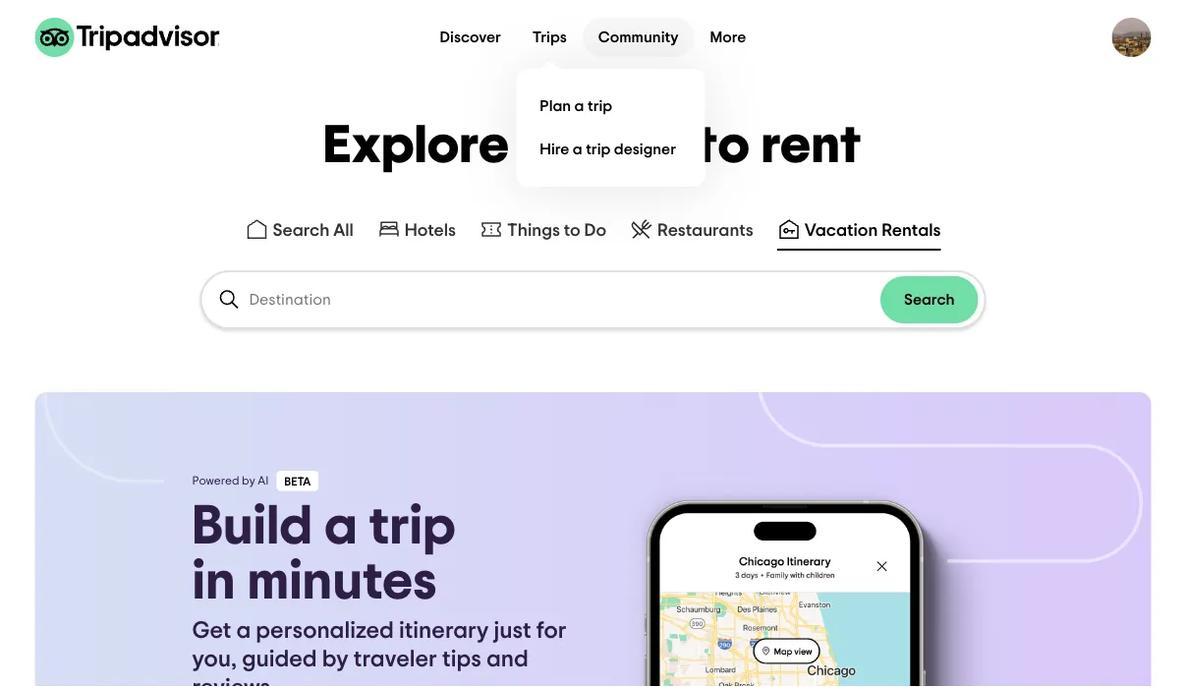 Task type: describe. For each thing, give the bounding box(es) containing it.
trip for build a trip in minutes
[[369, 499, 456, 554]]

things
[[507, 221, 560, 239]]

restaurants link
[[630, 217, 754, 241]]

hotels button
[[373, 213, 460, 251]]

itinerary
[[399, 619, 489, 643]]

hire
[[540, 142, 570, 157]]

in
[[192, 554, 236, 609]]

beta
[[284, 476, 311, 488]]

restaurants button
[[626, 213, 758, 251]]

tips
[[442, 648, 481, 671]]

more button
[[694, 18, 762, 57]]

guided
[[242, 648, 317, 671]]

ai
[[258, 475, 269, 487]]

things to do
[[507, 221, 607, 239]]

search search field containing search
[[202, 272, 984, 327]]

menu containing plan a trip
[[516, 69, 705, 187]]

powered
[[192, 475, 239, 487]]

plan a trip
[[540, 98, 613, 114]]

tab list containing search all
[[0, 209, 1186, 255]]

hotels
[[405, 221, 456, 239]]

0 vertical spatial by
[[242, 475, 255, 487]]

to inside button
[[564, 221, 581, 239]]

community button
[[583, 18, 694, 57]]

trips
[[533, 29, 567, 45]]

you,
[[192, 648, 237, 671]]

just
[[494, 619, 531, 643]]

reviews.
[[192, 676, 276, 687]]

vacation
[[805, 221, 878, 239]]

hire a trip designer
[[540, 142, 676, 157]]

powered by ai
[[192, 475, 269, 487]]

0 vertical spatial to
[[697, 119, 751, 172]]

restaurants
[[658, 221, 754, 239]]

traveler
[[354, 648, 437, 671]]

discover button
[[424, 18, 517, 57]]

search all
[[273, 221, 354, 239]]

trip for plan a trip
[[588, 98, 613, 114]]

profile picture image
[[1112, 18, 1151, 57]]



Task type: locate. For each thing, give the bounding box(es) containing it.
0 horizontal spatial search
[[273, 221, 330, 239]]

a for plan
[[575, 98, 584, 114]]

discover
[[440, 29, 501, 45]]

search down the 'rentals'
[[904, 292, 955, 308]]

1 vertical spatial by
[[322, 648, 349, 671]]

all
[[333, 221, 354, 239]]

minutes
[[247, 554, 437, 609]]

community
[[598, 29, 679, 45]]

vacation rentals
[[805, 221, 941, 239]]

search button
[[881, 276, 978, 323]]

1 horizontal spatial to
[[697, 119, 751, 172]]

menu
[[516, 69, 705, 187]]

plan
[[540, 98, 571, 114]]

1 horizontal spatial by
[[322, 648, 349, 671]]

a for hire
[[573, 142, 583, 157]]

places
[[521, 119, 686, 172]]

search search field down things to do at top
[[249, 291, 881, 309]]

hire a trip designer link
[[532, 128, 689, 171]]

explore
[[324, 119, 510, 172]]

0 vertical spatial search
[[273, 221, 330, 239]]

designer
[[614, 142, 676, 157]]

a right hire
[[573, 142, 583, 157]]

Search search field
[[202, 272, 984, 327], [249, 291, 881, 309]]

things to do button
[[476, 213, 610, 251]]

a for build
[[324, 499, 358, 554]]

rent
[[762, 119, 862, 172]]

get a personalized itinerary just for you, guided by traveler tips and reviews.
[[192, 619, 567, 687]]

a right get
[[236, 619, 251, 643]]

by inside get a personalized itinerary just for you, guided by traveler tips and reviews.
[[322, 648, 349, 671]]

to right designer
[[697, 119, 751, 172]]

get
[[192, 619, 231, 643]]

things to do link
[[480, 217, 607, 241]]

hotels link
[[377, 217, 456, 241]]

a inside build a trip in minutes
[[324, 499, 358, 554]]

rentals
[[882, 221, 941, 239]]

personalized
[[256, 619, 394, 643]]

by down personalized
[[322, 648, 349, 671]]

0 horizontal spatial by
[[242, 475, 255, 487]]

1 vertical spatial search
[[904, 292, 955, 308]]

0 horizontal spatial to
[[564, 221, 581, 239]]

1 horizontal spatial search
[[904, 292, 955, 308]]

for
[[536, 619, 567, 643]]

search
[[273, 221, 330, 239], [904, 292, 955, 308]]

vacation rentals button
[[773, 213, 945, 251]]

search inside 'search field'
[[904, 292, 955, 308]]

search image
[[218, 288, 241, 312]]

search all button
[[241, 213, 358, 251]]

more
[[710, 29, 746, 45]]

a right plan
[[575, 98, 584, 114]]

plan a trip link
[[532, 85, 689, 128]]

search for search
[[904, 292, 955, 308]]

trip inside build a trip in minutes
[[369, 499, 456, 554]]

build
[[192, 499, 313, 554]]

vacation rentals link
[[777, 217, 941, 241]]

do
[[584, 221, 607, 239]]

tab list
[[0, 209, 1186, 255]]

a right build
[[324, 499, 358, 554]]

0 vertical spatial trip
[[588, 98, 613, 114]]

search for search all
[[273, 221, 330, 239]]

to left do
[[564, 221, 581, 239]]

tripadvisor image
[[35, 18, 220, 57]]

2 vertical spatial trip
[[369, 499, 456, 554]]

1 vertical spatial to
[[564, 221, 581, 239]]

search left all
[[273, 221, 330, 239]]

by left ai
[[242, 475, 255, 487]]

explore places to rent
[[324, 119, 862, 172]]

by
[[242, 475, 255, 487], [322, 648, 349, 671]]

trips button
[[517, 18, 583, 57]]

a
[[575, 98, 584, 114], [573, 142, 583, 157], [324, 499, 358, 554], [236, 619, 251, 643]]

to
[[697, 119, 751, 172], [564, 221, 581, 239]]

build a trip in minutes
[[192, 499, 456, 609]]

trip for hire a trip designer
[[586, 142, 611, 157]]

1 vertical spatial trip
[[586, 142, 611, 157]]

trip
[[588, 98, 613, 114], [586, 142, 611, 157], [369, 499, 456, 554]]

a inside get a personalized itinerary just for you, guided by traveler tips and reviews.
[[236, 619, 251, 643]]

and
[[486, 648, 529, 671]]

a for get
[[236, 619, 251, 643]]

search search field down do
[[202, 272, 984, 327]]



Task type: vqa. For each thing, say whether or not it's contained in the screenshot.
of
no



